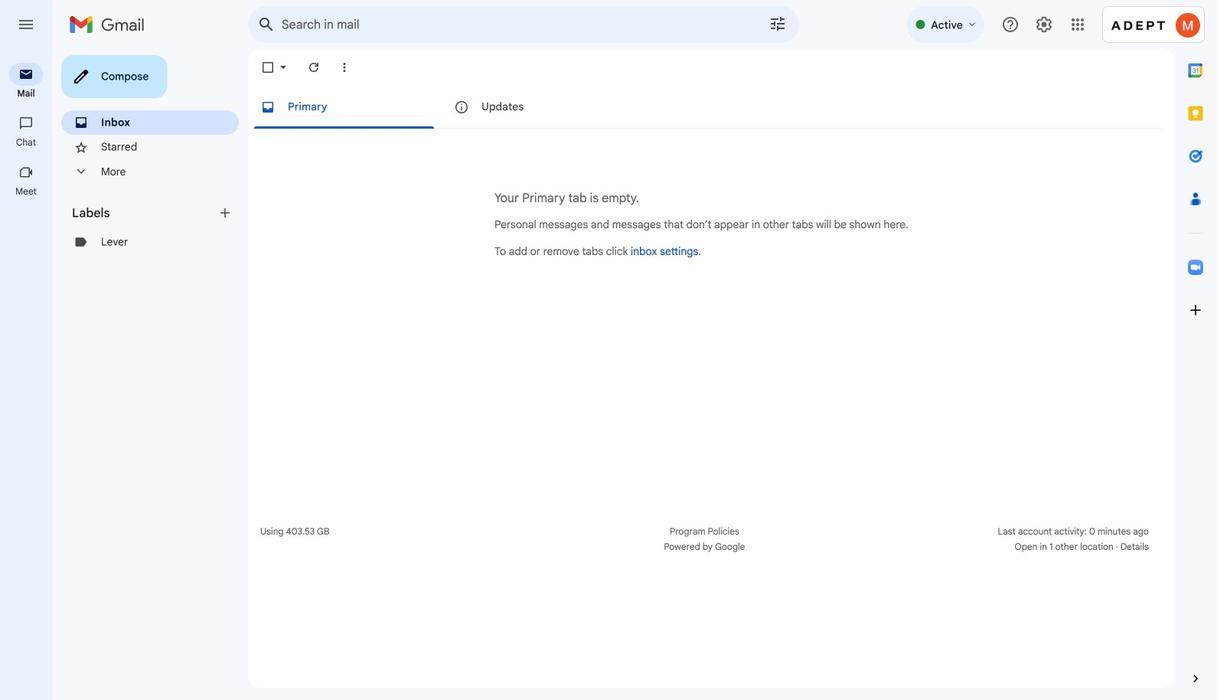 Task type: locate. For each thing, give the bounding box(es) containing it.
tab list
[[1175, 49, 1218, 645], [248, 86, 1163, 129]]

support image
[[1002, 15, 1020, 34]]

navigation
[[0, 49, 54, 700]]

main content
[[248, 86, 1163, 332]]

heading
[[0, 87, 52, 100], [0, 136, 52, 149], [0, 185, 52, 198], [72, 205, 218, 221]]

more email options image
[[337, 60, 352, 75]]

updates tab
[[442, 86, 635, 129]]

main menu image
[[17, 15, 35, 34]]

Search in mail text field
[[282, 17, 726, 32]]

None checkbox
[[260, 60, 276, 75]]

advanced search options image
[[763, 8, 794, 39]]

search in mail image
[[253, 11, 280, 38]]

primary tab
[[248, 86, 440, 129]]

settings image
[[1036, 15, 1054, 34]]

footer
[[248, 524, 1163, 555]]

gmail image
[[69, 9, 152, 40]]



Task type: vqa. For each thing, say whether or not it's contained in the screenshot.
Primary tab
yes



Task type: describe. For each thing, give the bounding box(es) containing it.
1 horizontal spatial tab list
[[1175, 49, 1218, 645]]

0 horizontal spatial tab list
[[248, 86, 1163, 129]]

Search in mail search field
[[248, 6, 800, 43]]

refresh image
[[306, 60, 322, 75]]



